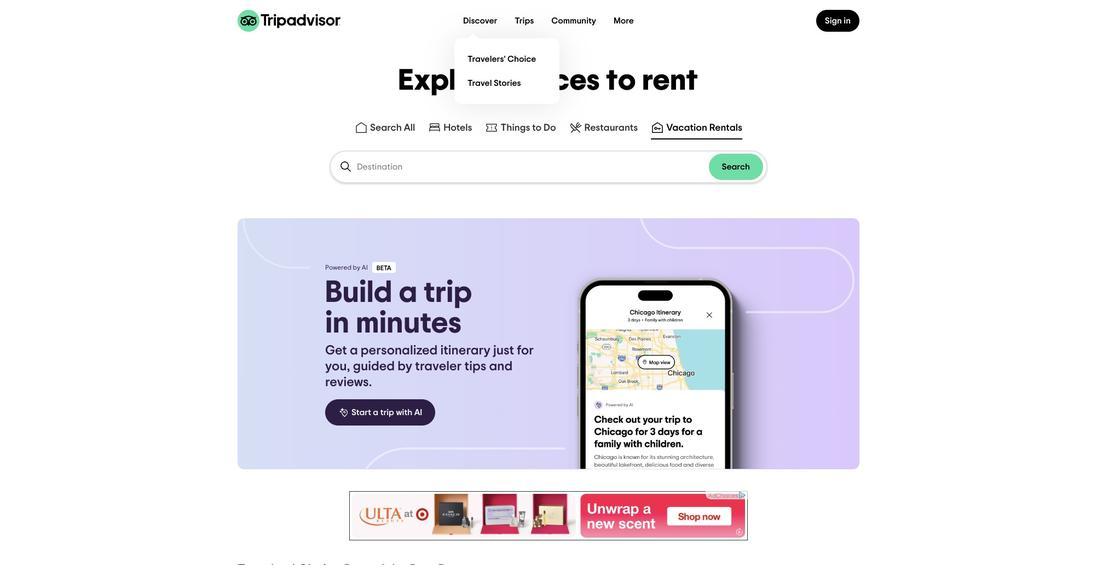 Task type: locate. For each thing, give the bounding box(es) containing it.
explore
[[399, 66, 502, 96]]

1 vertical spatial to
[[532, 123, 542, 133]]

1 horizontal spatial a
[[373, 408, 379, 417]]

0 horizontal spatial by
[[353, 264, 360, 271]]

0 horizontal spatial trip
[[380, 408, 394, 417]]

1 vertical spatial trip
[[380, 408, 394, 417]]

start
[[352, 408, 371, 417]]

1 vertical spatial ai
[[414, 408, 422, 417]]

a inside button
[[373, 408, 379, 417]]

a right the build
[[399, 278, 417, 308]]

ai left beta
[[362, 264, 368, 271]]

a right get
[[350, 344, 358, 358]]

0 vertical spatial trip
[[424, 278, 472, 308]]

trip
[[424, 278, 472, 308], [380, 408, 394, 417]]

traveler
[[415, 360, 462, 373]]

things
[[501, 123, 530, 133]]

search search field down the do
[[331, 152, 767, 182]]

sign
[[825, 16, 842, 25]]

all
[[404, 123, 415, 133]]

in inside build a trip in minutes get a personalized itinerary just for you, guided by traveler tips and reviews.
[[325, 308, 349, 339]]

0 vertical spatial a
[[399, 278, 417, 308]]

get
[[325, 344, 347, 358]]

things to do button
[[483, 119, 558, 140]]

by down personalized
[[398, 360, 412, 373]]

travelers'
[[468, 54, 506, 63]]

you,
[[325, 360, 350, 373]]

0 horizontal spatial ai
[[362, 264, 368, 271]]

2 horizontal spatial a
[[399, 278, 417, 308]]

guided
[[353, 360, 395, 373]]

in up get
[[325, 308, 349, 339]]

to left the do
[[532, 123, 542, 133]]

1 horizontal spatial in
[[844, 16, 851, 25]]

search down the 'rentals'
[[722, 163, 750, 171]]

tripadvisor image
[[238, 10, 341, 32]]

rent
[[643, 66, 699, 96]]

start a trip with ai
[[352, 408, 422, 417]]

1 horizontal spatial trip
[[424, 278, 472, 308]]

search left all
[[370, 123, 402, 133]]

build a trip in minutes get a personalized itinerary just for you, guided by traveler tips and reviews.
[[325, 278, 534, 389]]

trips button
[[506, 10, 543, 32]]

powered
[[325, 264, 352, 271]]

search for search
[[722, 163, 750, 171]]

1 vertical spatial search
[[722, 163, 750, 171]]

trip inside button
[[380, 408, 394, 417]]

0 vertical spatial search
[[370, 123, 402, 133]]

1 horizontal spatial search
[[722, 163, 750, 171]]

hotels link
[[428, 121, 472, 134]]

reviews.
[[325, 376, 372, 389]]

in
[[844, 16, 851, 25], [325, 308, 349, 339]]

by
[[353, 264, 360, 271], [398, 360, 412, 373]]

hotels button
[[426, 119, 474, 140]]

0 horizontal spatial in
[[325, 308, 349, 339]]

restaurants button
[[567, 119, 640, 140]]

hotels
[[444, 123, 472, 133]]

travel stories link
[[463, 71, 551, 95]]

0 vertical spatial by
[[353, 264, 360, 271]]

rentals
[[709, 123, 743, 133]]

build
[[325, 278, 392, 308]]

in right sign
[[844, 16, 851, 25]]

a right start at the left bottom
[[373, 408, 379, 417]]

to up restaurants at the top of the page
[[606, 66, 636, 96]]

a
[[399, 278, 417, 308], [350, 344, 358, 358], [373, 408, 379, 417]]

search for search all
[[370, 123, 402, 133]]

places
[[509, 66, 600, 96]]

0 horizontal spatial search
[[370, 123, 402, 133]]

by right powered
[[353, 264, 360, 271]]

2 vertical spatial a
[[373, 408, 379, 417]]

search
[[370, 123, 402, 133], [722, 163, 750, 171]]

Search search field
[[331, 152, 767, 182], [357, 162, 709, 172]]

travelers' choice
[[468, 54, 536, 63]]

for
[[517, 344, 534, 358]]

1 horizontal spatial by
[[398, 360, 412, 373]]

1 horizontal spatial to
[[606, 66, 636, 96]]

restaurants
[[585, 123, 638, 133]]

things to do
[[501, 123, 556, 133]]

1 vertical spatial a
[[350, 344, 358, 358]]

search search field containing search
[[331, 152, 767, 182]]

sign in
[[825, 16, 851, 25]]

1 horizontal spatial ai
[[414, 408, 422, 417]]

ai
[[362, 264, 368, 271], [414, 408, 422, 417]]

ai inside button
[[414, 408, 422, 417]]

trip inside build a trip in minutes get a personalized itinerary just for you, guided by traveler tips and reviews.
[[424, 278, 472, 308]]

itinerary
[[441, 344, 491, 358]]

to
[[606, 66, 636, 96], [532, 123, 542, 133]]

and
[[489, 360, 513, 373]]

a for start
[[373, 408, 379, 417]]

menu
[[455, 38, 560, 104]]

travelers' choice link
[[463, 47, 551, 71]]

tab list
[[0, 117, 1097, 142]]

trip for minutes
[[424, 278, 472, 308]]

search image
[[339, 160, 353, 174]]

1 vertical spatial by
[[398, 360, 412, 373]]

vacation rentals
[[667, 123, 743, 133]]

discover
[[463, 16, 497, 25]]

powered by ai
[[325, 264, 368, 271]]

0 horizontal spatial to
[[532, 123, 542, 133]]

1 vertical spatial in
[[325, 308, 349, 339]]

ai right with
[[414, 408, 422, 417]]



Task type: describe. For each thing, give the bounding box(es) containing it.
sign in link
[[816, 10, 860, 32]]

vacation
[[667, 123, 707, 133]]

things to do link
[[485, 121, 556, 134]]

choice
[[508, 54, 536, 63]]

explore places to rent
[[399, 66, 699, 96]]

search all button
[[353, 119, 417, 140]]

search search field down things to do
[[357, 162, 709, 172]]

trip for ai
[[380, 408, 394, 417]]

tab list containing search all
[[0, 117, 1097, 142]]

more
[[614, 16, 634, 25]]

menu containing travelers' choice
[[455, 38, 560, 104]]

start a trip with ai button
[[325, 400, 435, 426]]

vacation rentals button
[[649, 119, 745, 140]]

community
[[552, 16, 596, 25]]

personalized
[[361, 344, 438, 358]]

tips
[[465, 360, 486, 373]]

minutes
[[356, 308, 462, 339]]

restaurants link
[[569, 121, 638, 134]]

advertisement region
[[349, 492, 748, 541]]

search all
[[370, 123, 415, 133]]

vacation rentals link
[[651, 121, 743, 134]]

0 vertical spatial ai
[[362, 264, 368, 271]]

do
[[544, 123, 556, 133]]

with
[[396, 408, 412, 417]]

to inside button
[[532, 123, 542, 133]]

beta
[[377, 265, 391, 272]]

by inside build a trip in minutes get a personalized itinerary just for you, guided by traveler tips and reviews.
[[398, 360, 412, 373]]

stories
[[494, 79, 521, 87]]

search button
[[709, 154, 763, 180]]

more button
[[605, 10, 643, 32]]

community button
[[543, 10, 605, 32]]

0 vertical spatial to
[[606, 66, 636, 96]]

discover button
[[455, 10, 506, 32]]

a for build
[[399, 278, 417, 308]]

trips
[[515, 16, 534, 25]]

0 horizontal spatial a
[[350, 344, 358, 358]]

travel stories
[[468, 79, 521, 87]]

travel
[[468, 79, 492, 87]]

0 vertical spatial in
[[844, 16, 851, 25]]

just
[[493, 344, 514, 358]]



Task type: vqa. For each thing, say whether or not it's contained in the screenshot.
region
no



